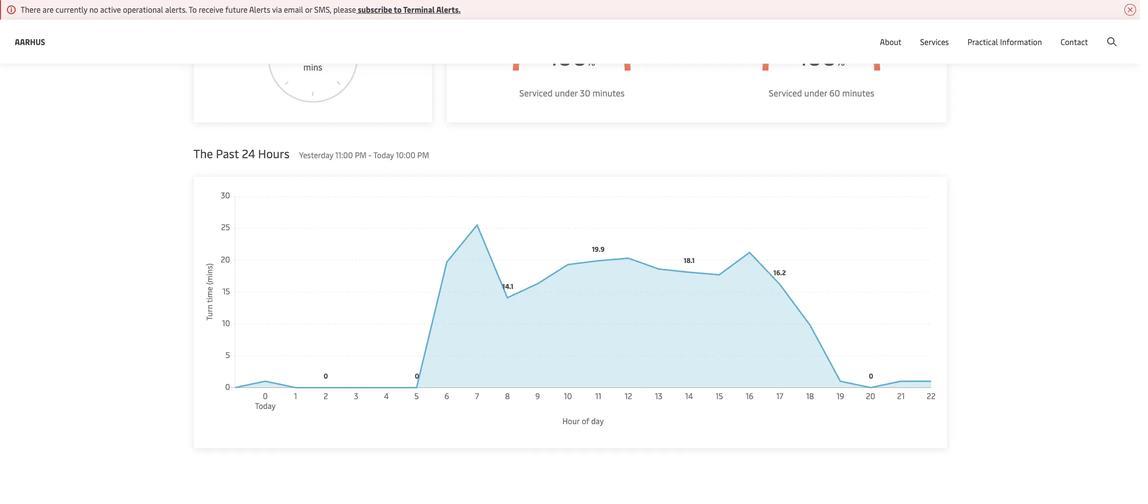 Task type: describe. For each thing, give the bounding box(es) containing it.
serviced for serviced under 30 minutes
[[520, 87, 553, 99]]

practical information button
[[968, 20, 1042, 64]]

login / create account link
[[1025, 20, 1122, 49]]

aarhus link
[[15, 36, 45, 48]]

yesterday
[[299, 150, 333, 160]]

100 % for 30
[[549, 40, 596, 72]]

the
[[194, 146, 213, 161]]

100 % for 60
[[798, 40, 845, 72]]

24
[[242, 146, 255, 161]]

services
[[921, 36, 949, 47]]

aarhus
[[15, 36, 45, 47]]

services button
[[921, 20, 949, 64]]

global menu
[[951, 29, 996, 39]]

under for 30
[[555, 87, 578, 99]]

1
[[308, 34, 318, 66]]

there are currently no active operational alerts. to receive future alerts via email or sms, please subscribe to terminal alerts.
[[21, 4, 461, 15]]

currently
[[56, 4, 87, 15]]

alerts
[[249, 4, 270, 15]]

active
[[100, 4, 121, 15]]

sms,
[[314, 4, 332, 15]]

1 pm from the left
[[355, 150, 367, 160]]

about button
[[880, 20, 902, 64]]

account
[[1093, 29, 1122, 39]]

10:00
[[396, 150, 416, 160]]

2 pm from the left
[[417, 150, 429, 160]]

minutes for serviced under 30 minutes
[[593, 87, 625, 99]]

alerts.
[[437, 4, 461, 15]]

under for 60
[[805, 87, 828, 99]]

please
[[333, 4, 356, 15]]

switch location button
[[849, 28, 920, 39]]

terminal
[[403, 4, 435, 15]]

/
[[1063, 29, 1067, 39]]

are
[[43, 4, 54, 15]]

future
[[225, 4, 248, 15]]

receive
[[199, 4, 224, 15]]

or
[[305, 4, 312, 15]]

menu
[[976, 29, 996, 39]]



Task type: vqa. For each thing, say whether or not it's contained in the screenshot.
rightmost provides
no



Task type: locate. For each thing, give the bounding box(es) containing it.
login / create account
[[1043, 29, 1122, 39]]

2 serviced from the left
[[769, 87, 803, 99]]

operational
[[123, 4, 163, 15]]

1 horizontal spatial pm
[[417, 150, 429, 160]]

to
[[189, 4, 197, 15]]

1 % from the left
[[587, 53, 596, 69]]

pm
[[355, 150, 367, 160], [417, 150, 429, 160]]

% for 30
[[587, 53, 596, 69]]

60
[[830, 87, 840, 99]]

via
[[272, 4, 282, 15]]

30
[[580, 87, 591, 99]]

1 horizontal spatial 100
[[798, 40, 837, 72]]

login
[[1043, 29, 1062, 39]]

0 horizontal spatial pm
[[355, 150, 367, 160]]

practical information
[[968, 36, 1042, 47]]

about
[[880, 36, 902, 47]]

1 horizontal spatial 100 %
[[798, 40, 845, 72]]

switch location
[[864, 28, 920, 39]]

email
[[284, 4, 303, 15]]

1 100 from the left
[[549, 40, 587, 72]]

create
[[1069, 29, 1091, 39]]

0 horizontal spatial %
[[587, 53, 596, 69]]

contact button
[[1061, 20, 1089, 64]]

1 horizontal spatial minutes
[[843, 87, 875, 99]]

subscribe
[[358, 4, 392, 15]]

2 100 % from the left
[[798, 40, 845, 72]]

under left 30
[[555, 87, 578, 99]]

contact
[[1061, 36, 1089, 47]]

0 horizontal spatial 100 %
[[549, 40, 596, 72]]

minutes right 30
[[593, 87, 625, 99]]

100 % up the serviced under 30 minutes
[[549, 40, 596, 72]]

2 minutes from the left
[[843, 87, 875, 99]]

0 horizontal spatial under
[[555, 87, 578, 99]]

subscribe to terminal alerts. link
[[356, 4, 461, 15]]

1 horizontal spatial serviced
[[769, 87, 803, 99]]

under left 60
[[805, 87, 828, 99]]

no
[[89, 4, 98, 15]]

minutes right 60
[[843, 87, 875, 99]]

pm left the -
[[355, 150, 367, 160]]

1 under from the left
[[555, 87, 578, 99]]

100 %
[[549, 40, 596, 72], [798, 40, 845, 72]]

past
[[216, 146, 239, 161]]

global
[[951, 29, 974, 39]]

the past 24 hours
[[194, 146, 290, 161]]

0 horizontal spatial 100
[[549, 40, 587, 72]]

%
[[587, 53, 596, 69], [837, 53, 845, 69]]

close alert image
[[1125, 4, 1137, 16]]

100
[[549, 40, 587, 72], [798, 40, 837, 72]]

minutes
[[593, 87, 625, 99], [843, 87, 875, 99]]

100 up serviced under 60 minutes
[[798, 40, 837, 72]]

100 up the serviced under 30 minutes
[[549, 40, 587, 72]]

2 100 from the left
[[798, 40, 837, 72]]

% up 30
[[587, 53, 596, 69]]

global menu button
[[930, 19, 1006, 49]]

1 serviced from the left
[[520, 87, 553, 99]]

1 100 % from the left
[[549, 40, 596, 72]]

1 horizontal spatial under
[[805, 87, 828, 99]]

% for 60
[[837, 53, 845, 69]]

location
[[890, 28, 920, 39]]

100 for 60
[[798, 40, 837, 72]]

% up 60
[[837, 53, 845, 69]]

100 for 30
[[549, 40, 587, 72]]

serviced for serviced under 60 minutes
[[769, 87, 803, 99]]

mins
[[303, 61, 322, 73]]

today
[[374, 150, 394, 160]]

to
[[394, 4, 402, 15]]

1 minutes from the left
[[593, 87, 625, 99]]

information
[[1000, 36, 1042, 47]]

yesterday 11:00 pm - today 10:00 pm
[[299, 150, 429, 160]]

switch
[[864, 28, 888, 39]]

under
[[555, 87, 578, 99], [805, 87, 828, 99]]

practical
[[968, 36, 999, 47]]

serviced under 30 minutes
[[520, 87, 625, 99]]

2 under from the left
[[805, 87, 828, 99]]

pm right 10:00
[[417, 150, 429, 160]]

0 horizontal spatial serviced
[[520, 87, 553, 99]]

serviced under 60 minutes
[[769, 87, 875, 99]]

100 % up serviced under 60 minutes
[[798, 40, 845, 72]]

1 horizontal spatial %
[[837, 53, 845, 69]]

alerts.
[[165, 4, 187, 15]]

11:00
[[335, 150, 353, 160]]

serviced
[[520, 87, 553, 99], [769, 87, 803, 99]]

-
[[369, 150, 372, 160]]

0 horizontal spatial minutes
[[593, 87, 625, 99]]

minutes for serviced under 60 minutes
[[843, 87, 875, 99]]

2 % from the left
[[837, 53, 845, 69]]

there
[[21, 4, 41, 15]]

hours
[[258, 146, 290, 161]]



